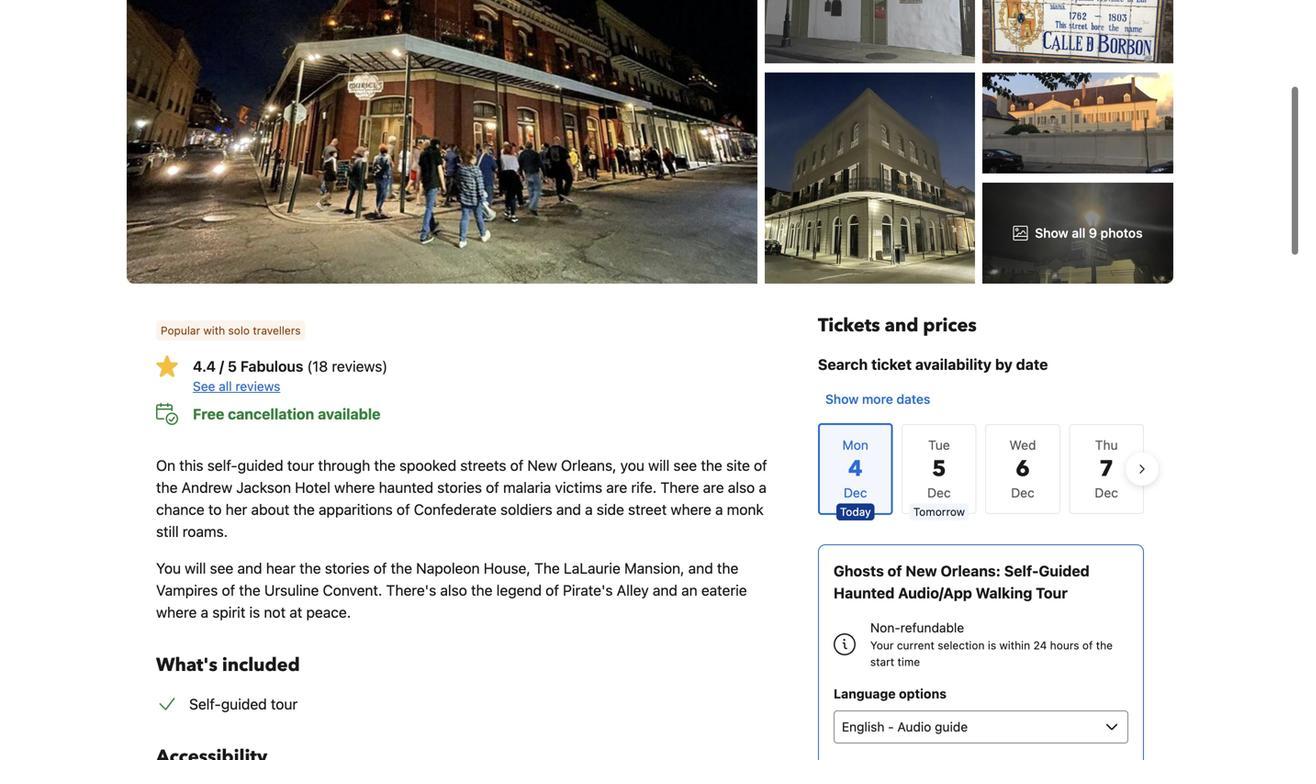Task type: describe. For each thing, give the bounding box(es) containing it.
new inside ghosts of new orleans: self-guided haunted audio/app walking tour
[[906, 562, 937, 580]]

2 horizontal spatial where
[[671, 501, 712, 518]]

wed 6 dec
[[1010, 438, 1036, 501]]

tour
[[1036, 585, 1068, 602]]

4.4 / 5 fabulous (18 reviews) see all reviews
[[193, 358, 388, 394]]

see all reviews button
[[193, 377, 789, 396]]

and left hear
[[237, 560, 262, 577]]

dates
[[897, 392, 931, 407]]

1 are from the left
[[606, 479, 627, 496]]

alley
[[617, 582, 649, 599]]

options
[[899, 686, 947, 702]]

of down the
[[546, 582, 559, 599]]

stories inside on this self-guided tour through the spooked streets of new orleans, you will see the site of the andrew jackson hotel where haunted stories of malaria victims are rife. there are also a chance to her about the apparitions of confederate soldiers and a side street where a monk still roams.
[[437, 479, 482, 496]]

search ticket availability by date
[[818, 356, 1048, 373]]

tour inside on this self-guided tour through the spooked streets of new orleans, you will see the site of the andrew jackson hotel where haunted stories of malaria victims are rife. there are also a chance to her about the apparitions of confederate soldiers and a side street where a monk still roams.
[[287, 457, 314, 474]]

jackson
[[236, 479, 291, 496]]

street
[[628, 501, 667, 518]]

by
[[995, 356, 1013, 373]]

her
[[226, 501, 247, 518]]

show for show all 9 photos
[[1035, 225, 1069, 241]]

ghosts of new orleans: self-guided haunted audio/app walking tour
[[834, 562, 1090, 602]]

is inside non-refundable your current selection is within 24 hours of the start time
[[988, 639, 997, 652]]

to
[[208, 501, 222, 518]]

what's included
[[156, 653, 300, 678]]

of inside non-refundable your current selection is within 24 hours of the start time
[[1083, 639, 1093, 652]]

malaria
[[503, 479, 551, 496]]

see inside you will see and hear the stories of the napoleon house, the lalaurie mansion, and the vampires of the ursuline convent. there's also the legend of pirate's alley and an eaterie where a spirit is not at peace.
[[210, 560, 234, 577]]

time
[[898, 656, 920, 669]]

region containing 5
[[803, 416, 1159, 523]]

dec for 5
[[928, 485, 951, 501]]

audio/app
[[898, 585, 972, 602]]

tue
[[929, 438, 950, 453]]

the down house,
[[471, 582, 493, 599]]

1 vertical spatial tour
[[271, 696, 298, 713]]

of down streets
[[486, 479, 499, 496]]

the inside non-refundable your current selection is within 24 hours of the start time
[[1096, 639, 1113, 652]]

and left an
[[653, 582, 678, 599]]

show more dates button
[[818, 383, 938, 416]]

through
[[318, 457, 370, 474]]

convent.
[[323, 582, 382, 599]]

not
[[264, 604, 286, 621]]

self- inside ghosts of new orleans: self-guided haunted audio/app walking tour
[[1004, 562, 1039, 580]]

1 vertical spatial guided
[[221, 696, 267, 713]]

and up ticket
[[885, 313, 919, 338]]

free
[[193, 405, 224, 423]]

of down haunted
[[397, 501, 410, 518]]

popular with solo travellers
[[161, 324, 301, 337]]

5 inside 4.4 / 5 fabulous (18 reviews) see all reviews
[[228, 358, 237, 375]]

vampires
[[156, 582, 218, 599]]

site
[[726, 457, 750, 474]]

monk
[[727, 501, 764, 518]]

on
[[156, 457, 175, 474]]

travellers
[[253, 324, 301, 337]]

a inside you will see and hear the stories of the napoleon house, the lalaurie mansion, and the vampires of the ursuline convent. there's also the legend of pirate's alley and an eaterie where a spirit is not at peace.
[[201, 604, 209, 621]]

2 are from the left
[[703, 479, 724, 496]]

what's
[[156, 653, 218, 678]]

napoleon
[[416, 560, 480, 577]]

side
[[597, 501, 624, 518]]

show more dates
[[826, 392, 931, 407]]

will inside on this self-guided tour through the spooked streets of new orleans, you will see the site of the andrew jackson hotel where haunted stories of malaria victims are rife. there are also a chance to her about the apparitions of confederate soldiers and a side street where a monk still roams.
[[648, 457, 670, 474]]

prices
[[923, 313, 977, 338]]

see
[[193, 379, 215, 394]]

9
[[1089, 225, 1097, 241]]

current
[[897, 639, 935, 652]]

guided inside on this self-guided tour through the spooked streets of new orleans, you will see the site of the andrew jackson hotel where haunted stories of malaria victims are rife. there are also a chance to her about the apparitions of confederate soldiers and a side street where a monk still roams.
[[238, 457, 283, 474]]

legend
[[497, 582, 542, 599]]

still
[[156, 523, 179, 540]]

all inside 4.4 / 5 fabulous (18 reviews) see all reviews
[[219, 379, 232, 394]]

free cancellation available
[[193, 405, 381, 423]]

5 inside tue 5 dec tomorrow
[[932, 454, 946, 484]]

guided
[[1039, 562, 1090, 580]]

orleans,
[[561, 457, 617, 474]]

4.4
[[193, 358, 216, 375]]

6
[[1016, 454, 1030, 484]]

the up spirit
[[239, 582, 261, 599]]

availability
[[915, 356, 992, 373]]

you
[[620, 457, 645, 474]]

with
[[203, 324, 225, 337]]

of up malaria
[[510, 457, 524, 474]]

confederate
[[414, 501, 497, 518]]

an
[[682, 582, 698, 599]]

rife.
[[631, 479, 657, 496]]

there
[[661, 479, 699, 496]]

is inside you will see and hear the stories of the napoleon house, the lalaurie mansion, and the vampires of the ursuline convent. there's also the legend of pirate's alley and an eaterie where a spirit is not at peace.
[[249, 604, 260, 621]]

start
[[871, 656, 895, 669]]

see inside on this self-guided tour through the spooked streets of new orleans, you will see the site of the andrew jackson hotel where haunted stories of malaria victims are rife. there are also a chance to her about the apparitions of confederate soldiers and a side street where a monk still roams.
[[674, 457, 697, 474]]

of up the convent.
[[374, 560, 387, 577]]

language
[[834, 686, 896, 702]]

the down on
[[156, 479, 178, 496]]

self-guided tour
[[189, 696, 298, 713]]

fabulous
[[241, 358, 303, 375]]

show all 9 photos
[[1035, 225, 1143, 241]]

thu
[[1095, 438, 1118, 453]]

a left side
[[585, 501, 593, 518]]

photos
[[1101, 225, 1143, 241]]

show for show more dates
[[826, 392, 859, 407]]

search
[[818, 356, 868, 373]]

of inside ghosts of new orleans: self-guided haunted audio/app walking tour
[[888, 562, 902, 580]]

spooked
[[399, 457, 457, 474]]

streets
[[460, 457, 506, 474]]

ursuline
[[264, 582, 319, 599]]



Task type: locate. For each thing, give the bounding box(es) containing it.
5 down tue
[[932, 454, 946, 484]]

non-
[[871, 620, 901, 636]]

new up audio/app
[[906, 562, 937, 580]]

1 horizontal spatial 5
[[932, 454, 946, 484]]

where inside you will see and hear the stories of the napoleon house, the lalaurie mansion, and the vampires of the ursuline convent. there's also the legend of pirate's alley and an eaterie where a spirit is not at peace.
[[156, 604, 197, 621]]

see down roams.
[[210, 560, 234, 577]]

0 vertical spatial 5
[[228, 358, 237, 375]]

on this self-guided tour through the spooked streets of new orleans, you will see the site of the andrew jackson hotel where haunted stories of malaria victims are rife. there are also a chance to her about the apparitions of confederate soldiers and a side street where a monk still roams.
[[156, 457, 767, 540]]

dec for 6
[[1011, 485, 1035, 501]]

1 vertical spatial new
[[906, 562, 937, 580]]

will inside you will see and hear the stories of the napoleon house, the lalaurie mansion, and the vampires of the ursuline convent. there's also the legend of pirate's alley and an eaterie where a spirit is not at peace.
[[185, 560, 206, 577]]

dec
[[928, 485, 951, 501], [1011, 485, 1035, 501], [1095, 485, 1118, 501]]

2 horizontal spatial dec
[[1095, 485, 1118, 501]]

the
[[534, 560, 560, 577]]

tue 5 dec tomorrow
[[914, 438, 965, 518]]

will up vampires on the left of the page
[[185, 560, 206, 577]]

0 horizontal spatial dec
[[928, 485, 951, 501]]

about
[[251, 501, 290, 518]]

more
[[862, 392, 893, 407]]

also down site
[[728, 479, 755, 496]]

stories inside you will see and hear the stories of the napoleon house, the lalaurie mansion, and the vampires of the ursuline convent. there's also the legend of pirate's alley and an eaterie where a spirit is not at peace.
[[325, 560, 370, 577]]

tickets
[[818, 313, 880, 338]]

hours
[[1050, 639, 1080, 652]]

and inside on this self-guided tour through the spooked streets of new orleans, you will see the site of the andrew jackson hotel where haunted stories of malaria victims are rife. there are also a chance to her about the apparitions of confederate soldiers and a side street where a monk still roams.
[[556, 501, 581, 518]]

0 horizontal spatial new
[[528, 457, 557, 474]]

1 vertical spatial also
[[440, 582, 467, 599]]

dec inside wed 6 dec
[[1011, 485, 1035, 501]]

tour up 'hotel'
[[287, 457, 314, 474]]

is left within
[[988, 639, 997, 652]]

date
[[1016, 356, 1048, 373]]

2 dec from the left
[[1011, 485, 1035, 501]]

1 horizontal spatial is
[[988, 639, 997, 652]]

tour down included
[[271, 696, 298, 713]]

0 horizontal spatial stories
[[325, 560, 370, 577]]

0 horizontal spatial all
[[219, 379, 232, 394]]

dec for 7
[[1095, 485, 1118, 501]]

andrew
[[181, 479, 232, 496]]

tomorrow
[[914, 506, 965, 518]]

1 vertical spatial see
[[210, 560, 234, 577]]

of right site
[[754, 457, 767, 474]]

0 horizontal spatial will
[[185, 560, 206, 577]]

1 vertical spatial all
[[219, 379, 232, 394]]

the
[[374, 457, 396, 474], [701, 457, 723, 474], [156, 479, 178, 496], [293, 501, 315, 518], [300, 560, 321, 577], [391, 560, 412, 577], [717, 560, 739, 577], [239, 582, 261, 599], [471, 582, 493, 599], [1096, 639, 1113, 652]]

1 vertical spatial is
[[988, 639, 997, 652]]

the up there's
[[391, 560, 412, 577]]

1 vertical spatial self-
[[189, 696, 221, 713]]

thu 7 dec
[[1095, 438, 1118, 501]]

1 horizontal spatial stories
[[437, 479, 482, 496]]

selection
[[938, 639, 985, 652]]

all down / at top
[[219, 379, 232, 394]]

1 vertical spatial stories
[[325, 560, 370, 577]]

3 dec from the left
[[1095, 485, 1118, 501]]

refundable
[[901, 620, 964, 636]]

1 horizontal spatial new
[[906, 562, 937, 580]]

all
[[1072, 225, 1086, 241], [219, 379, 232, 394]]

your
[[871, 639, 894, 652]]

2 vertical spatial where
[[156, 604, 197, 621]]

ticket
[[872, 356, 912, 373]]

haunted
[[834, 585, 895, 602]]

lalaurie
[[564, 560, 621, 577]]

dec down "7"
[[1095, 485, 1118, 501]]

dec down '6' on the bottom of the page
[[1011, 485, 1035, 501]]

show down search
[[826, 392, 859, 407]]

and up an
[[688, 560, 713, 577]]

within
[[1000, 639, 1031, 652]]

is
[[249, 604, 260, 621], [988, 639, 997, 652]]

available
[[318, 405, 381, 423]]

show
[[1035, 225, 1069, 241], [826, 392, 859, 407]]

there's
[[386, 582, 436, 599]]

are right there
[[703, 479, 724, 496]]

a left monk
[[715, 501, 723, 518]]

0 horizontal spatial self-
[[189, 696, 221, 713]]

where down there
[[671, 501, 712, 518]]

the up eaterie
[[717, 560, 739, 577]]

self-
[[1004, 562, 1039, 580], [189, 696, 221, 713]]

included
[[222, 653, 300, 678]]

where up the apparitions
[[334, 479, 375, 496]]

1 vertical spatial 5
[[932, 454, 946, 484]]

1 horizontal spatial dec
[[1011, 485, 1035, 501]]

1 vertical spatial where
[[671, 501, 712, 518]]

0 vertical spatial stories
[[437, 479, 482, 496]]

0 horizontal spatial also
[[440, 582, 467, 599]]

also inside on this self-guided tour through the spooked streets of new orleans, you will see the site of the andrew jackson hotel where haunted stories of malaria victims are rife. there are also a chance to her about the apparitions of confederate soldiers and a side street where a monk still roams.
[[728, 479, 755, 496]]

stories up the convent.
[[325, 560, 370, 577]]

are up side
[[606, 479, 627, 496]]

spirit
[[212, 604, 246, 621]]

popular
[[161, 324, 200, 337]]

the right hours
[[1096, 639, 1113, 652]]

1 dec from the left
[[928, 485, 951, 501]]

where
[[334, 479, 375, 496], [671, 501, 712, 518], [156, 604, 197, 621]]

1 horizontal spatial will
[[648, 457, 670, 474]]

dec up tomorrow
[[928, 485, 951, 501]]

self- up walking
[[1004, 562, 1039, 580]]

victims
[[555, 479, 603, 496]]

region
[[803, 416, 1159, 523]]

new
[[528, 457, 557, 474], [906, 562, 937, 580]]

hear
[[266, 560, 296, 577]]

language options
[[834, 686, 947, 702]]

cancellation
[[228, 405, 314, 423]]

also down the napoleon on the left
[[440, 582, 467, 599]]

7
[[1100, 454, 1114, 484]]

the up ursuline
[[300, 560, 321, 577]]

1 vertical spatial will
[[185, 560, 206, 577]]

tour
[[287, 457, 314, 474], [271, 696, 298, 713]]

house,
[[484, 560, 531, 577]]

mansion,
[[624, 560, 685, 577]]

you
[[156, 560, 181, 577]]

0 vertical spatial new
[[528, 457, 557, 474]]

self- down the what's
[[189, 696, 221, 713]]

ghosts
[[834, 562, 884, 580]]

also inside you will see and hear the stories of the napoleon house, the lalaurie mansion, and the vampires of the ursuline convent. there's also the legend of pirate's alley and an eaterie where a spirit is not at peace.
[[440, 582, 467, 599]]

guided up jackson
[[238, 457, 283, 474]]

you will see and hear the stories of the napoleon house, the lalaurie mansion, and the vampires of the ursuline convent. there's also the legend of pirate's alley and an eaterie where a spirit is not at peace.
[[156, 560, 747, 621]]

1 vertical spatial show
[[826, 392, 859, 407]]

0 horizontal spatial 5
[[228, 358, 237, 375]]

1 horizontal spatial show
[[1035, 225, 1069, 241]]

dec inside tue 5 dec tomorrow
[[928, 485, 951, 501]]

a up monk
[[759, 479, 767, 496]]

where down vampires on the left of the page
[[156, 604, 197, 621]]

stories up 'confederate'
[[437, 479, 482, 496]]

0 horizontal spatial where
[[156, 604, 197, 621]]

1 horizontal spatial where
[[334, 479, 375, 496]]

non-refundable your current selection is within 24 hours of the start time
[[871, 620, 1113, 669]]

the down 'hotel'
[[293, 501, 315, 518]]

the left site
[[701, 457, 723, 474]]

0 vertical spatial where
[[334, 479, 375, 496]]

of right ghosts
[[888, 562, 902, 580]]

hotel
[[295, 479, 330, 496]]

0 vertical spatial will
[[648, 457, 670, 474]]

0 vertical spatial self-
[[1004, 562, 1039, 580]]

chance
[[156, 501, 205, 518]]

reviews)
[[332, 358, 388, 375]]

apparitions
[[319, 501, 393, 518]]

wed
[[1010, 438, 1036, 453]]

1 horizontal spatial also
[[728, 479, 755, 496]]

is left 'not'
[[249, 604, 260, 621]]

0 vertical spatial show
[[1035, 225, 1069, 241]]

0 vertical spatial all
[[1072, 225, 1086, 241]]

0 vertical spatial is
[[249, 604, 260, 621]]

new inside on this self-guided tour through the spooked streets of new orleans, you will see the site of the andrew jackson hotel where haunted stories of malaria victims are rife. there are also a chance to her about the apparitions of confederate soldiers and a side street where a monk still roams.
[[528, 457, 557, 474]]

all left 9
[[1072, 225, 1086, 241]]

24
[[1034, 639, 1047, 652]]

tickets and prices
[[818, 313, 977, 338]]

5 right / at top
[[228, 358, 237, 375]]

a left spirit
[[201, 604, 209, 621]]

eaterie
[[701, 582, 747, 599]]

the up haunted
[[374, 457, 396, 474]]

new up malaria
[[528, 457, 557, 474]]

show left 9
[[1035, 225, 1069, 241]]

self-
[[207, 457, 238, 474]]

solo
[[228, 324, 250, 337]]

0 vertical spatial see
[[674, 457, 697, 474]]

orleans:
[[941, 562, 1001, 580]]

a
[[759, 479, 767, 496], [585, 501, 593, 518], [715, 501, 723, 518], [201, 604, 209, 621]]

soldiers
[[501, 501, 553, 518]]

show inside show more dates "button"
[[826, 392, 859, 407]]

this
[[179, 457, 203, 474]]

see up there
[[674, 457, 697, 474]]

0 vertical spatial also
[[728, 479, 755, 496]]

0 vertical spatial tour
[[287, 457, 314, 474]]

1 horizontal spatial are
[[703, 479, 724, 496]]

1 horizontal spatial all
[[1072, 225, 1086, 241]]

will right you
[[648, 457, 670, 474]]

0 vertical spatial guided
[[238, 457, 283, 474]]

1 horizontal spatial self-
[[1004, 562, 1039, 580]]

and down victims
[[556, 501, 581, 518]]

0 horizontal spatial show
[[826, 392, 859, 407]]

roams.
[[183, 523, 228, 540]]

guided down what's included
[[221, 696, 267, 713]]

at
[[290, 604, 302, 621]]

0 horizontal spatial are
[[606, 479, 627, 496]]

0 horizontal spatial is
[[249, 604, 260, 621]]

of right hours
[[1083, 639, 1093, 652]]

pirate's
[[563, 582, 613, 599]]

0 horizontal spatial see
[[210, 560, 234, 577]]

1 horizontal spatial see
[[674, 457, 697, 474]]

of up spirit
[[222, 582, 235, 599]]



Task type: vqa. For each thing, say whether or not it's contained in the screenshot.
How do I pay? dropdown button
no



